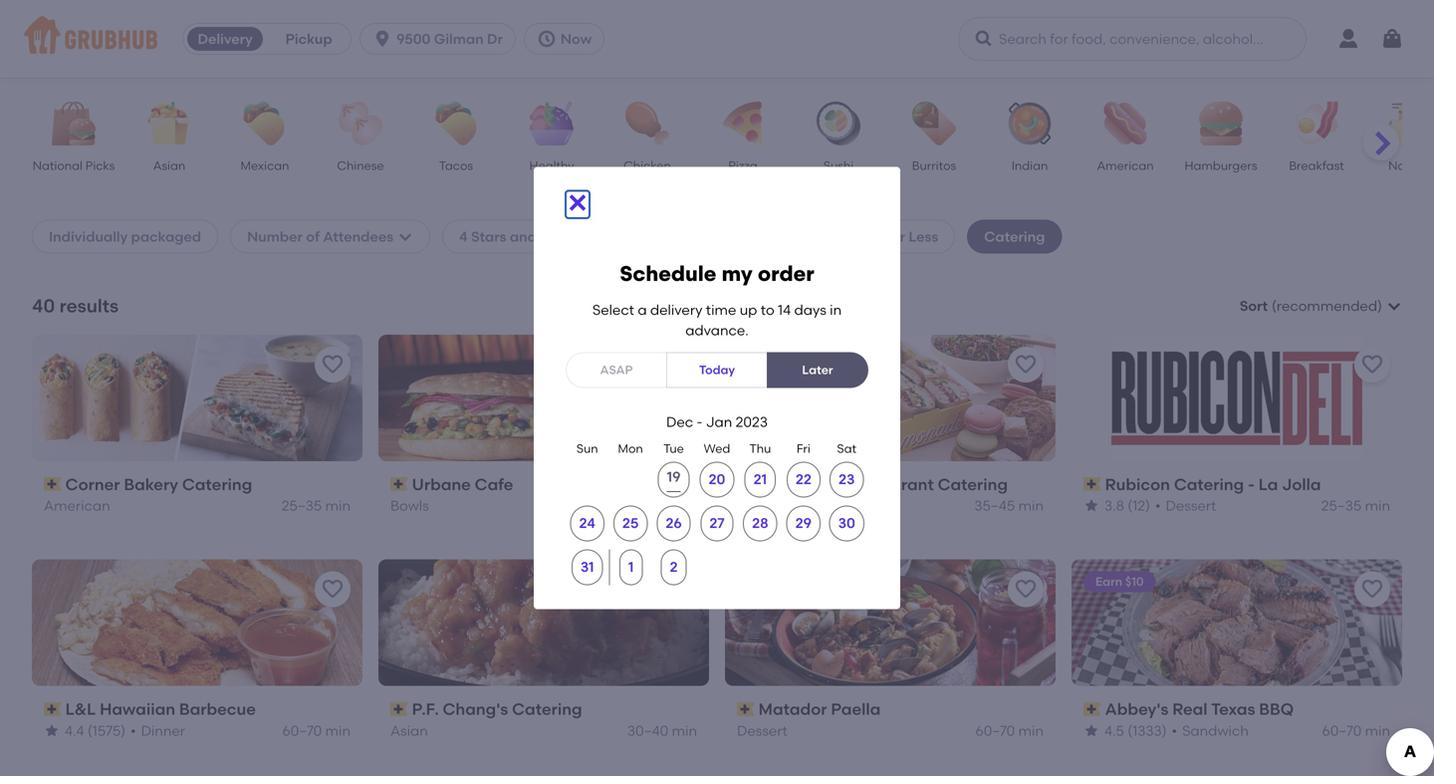 Task type: describe. For each thing, give the bounding box(es) containing it.
1 horizontal spatial -
[[1249, 475, 1255, 494]]

24 button
[[570, 505, 605, 541]]

gilman
[[434, 30, 484, 47]]

min for rubicon catering - la jolla
[[1366, 497, 1391, 514]]

hamburgers
[[1185, 158, 1258, 173]]

select
[[593, 301, 635, 318]]

hamburgers image
[[1187, 102, 1257, 145]]

my
[[722, 261, 753, 286]]

mexican image
[[230, 102, 300, 145]]

burritos
[[913, 158, 957, 173]]

burritos image
[[900, 102, 970, 145]]

26
[[666, 515, 682, 532]]

tacos image
[[422, 102, 491, 145]]

30–40 for p.f. chang's catering
[[628, 722, 669, 739]]

• dessert
[[1156, 497, 1217, 514]]

save this restaurant button for urbane cafe
[[662, 347, 698, 382]]

svg image for now
[[537, 29, 557, 49]]

time
[[706, 301, 737, 318]]

4 stars and up
[[459, 228, 560, 245]]

25–35 for corner bakery catering
[[282, 497, 322, 514]]

min for lemonade restaurant catering
[[1019, 497, 1044, 514]]

subscription pass image for rubicon catering - la jolla
[[1084, 477, 1102, 491]]

4.4
[[65, 722, 84, 739]]

min for urbane cafe
[[672, 497, 698, 514]]

advance.
[[686, 322, 749, 339]]

26 button
[[657, 505, 691, 541]]

25
[[623, 515, 639, 532]]

abbey's real texas bbq
[[1106, 700, 1295, 719]]

23 button
[[830, 462, 864, 498]]

subscription pass image for matador paella
[[737, 702, 755, 716]]

chicken image
[[613, 102, 683, 145]]

2 button
[[661, 549, 687, 585]]

corner bakery catering link
[[44, 473, 351, 496]]

1 button
[[620, 549, 643, 585]]

earn
[[1096, 575, 1123, 589]]

texas
[[1212, 700, 1256, 719]]

of
[[306, 228, 320, 245]]

27 button
[[701, 505, 734, 541]]

results
[[59, 295, 119, 317]]

p.f. chang's catering
[[412, 700, 582, 719]]

mexican
[[241, 158, 289, 173]]

• sandwich
[[1172, 722, 1249, 739]]

hawaiian
[[100, 700, 175, 719]]

paella
[[831, 700, 881, 719]]

pizza image
[[708, 102, 778, 145]]

save this restaurant button for corner bakery catering
[[315, 347, 351, 382]]

l&l hawaiian barbecue
[[65, 700, 256, 719]]

l&l
[[65, 700, 96, 719]]

lemonade restaurant catering link
[[737, 473, 1044, 496]]

save this restaurant button for lemonade restaurant catering
[[1008, 347, 1044, 382]]

chicken
[[624, 158, 671, 173]]

star icon image for l&l
[[44, 723, 60, 739]]

9500 gilman dr
[[397, 30, 503, 47]]

subscription pass image for l&l hawaiian barbecue
[[44, 702, 61, 716]]

30 for 30
[[839, 515, 856, 532]]

30–40 min for urbane cafe
[[628, 497, 698, 514]]

in
[[830, 301, 842, 318]]

asap
[[600, 363, 633, 377]]

l&l hawaiian barbecue link
[[44, 698, 351, 721]]

catering for lemonade restaurant catering
[[938, 475, 1008, 494]]

24
[[579, 515, 596, 532]]

save this restaurant image for matador paella
[[1014, 578, 1038, 602]]

dr
[[487, 30, 503, 47]]

rubicon catering - la jolla
[[1106, 475, 1322, 494]]

number
[[247, 228, 303, 245]]

• for real
[[1172, 722, 1178, 739]]

p.f.
[[412, 700, 439, 719]]

days
[[795, 301, 827, 318]]

save this restaurant button for l&l hawaiian barbecue
[[315, 572, 351, 608]]

later button
[[767, 352, 869, 388]]

1 horizontal spatial svg image
[[398, 229, 414, 245]]

a
[[638, 301, 647, 318]]

individually
[[49, 228, 128, 245]]

1 vertical spatial asian
[[391, 722, 428, 739]]

or
[[892, 228, 906, 245]]

22 button
[[787, 462, 821, 498]]

60–70 min for matador paella
[[976, 722, 1044, 739]]

barbecue
[[179, 700, 256, 719]]

star icon image for abbey's
[[1084, 723, 1100, 739]]

bbq
[[1260, 700, 1295, 719]]

29
[[796, 515, 812, 532]]

save this restaurant image for rubicon catering - la jolla
[[1361, 353, 1385, 376]]

indian
[[1012, 158, 1049, 173]]

save this restaurant button for matador paella
[[1008, 572, 1044, 608]]

matador paella
[[759, 700, 881, 719]]

mon
[[618, 441, 643, 456]]

sushi image
[[804, 102, 874, 145]]

4.5 (1333)
[[1105, 722, 1167, 739]]

rubicon catering - la jolla link
[[1084, 473, 1391, 496]]

min for abbey's real texas bbq
[[1366, 722, 1391, 739]]

save this restaurant button for p.f. chang's catering
[[662, 572, 698, 608]]

noodles
[[1389, 158, 1435, 173]]

p.f. chang's catering link
[[391, 698, 698, 721]]

urbane cafe link
[[391, 473, 698, 496]]

2
[[670, 559, 678, 576]]

21 button
[[745, 462, 776, 498]]

60–70 min for l&l hawaiian barbecue
[[283, 722, 351, 739]]

60–70 for matador paella
[[976, 722, 1016, 739]]

0 horizontal spatial -
[[697, 414, 703, 431]]

25–35 min for corner bakery catering
[[282, 497, 351, 514]]

picks
[[85, 158, 115, 173]]

30 minutes or less
[[814, 228, 939, 245]]

tue
[[664, 441, 684, 456]]

27
[[710, 515, 725, 532]]

thu
[[750, 441, 772, 456]]

subscription pass image for urbane cafe
[[391, 477, 408, 491]]

(1575)
[[88, 722, 126, 739]]

subscription pass image for corner bakery catering
[[44, 477, 61, 491]]

30 for 30 minutes or less
[[814, 228, 831, 245]]

3.8
[[1105, 497, 1125, 514]]

2 horizontal spatial svg image
[[1381, 27, 1405, 51]]

30–40 for urbane cafe
[[628, 497, 669, 514]]



Task type: vqa. For each thing, say whether or not it's contained in the screenshot.
Tue
yes



Task type: locate. For each thing, give the bounding box(es) containing it.
2 horizontal spatial 60–70 min
[[1323, 722, 1391, 739]]

svg image left 9500
[[373, 29, 393, 49]]

2 30–40 from the top
[[628, 722, 669, 739]]

save this restaurant image
[[321, 353, 345, 376], [668, 353, 692, 376], [1014, 353, 1038, 376], [1361, 353, 1385, 376], [321, 578, 345, 602], [668, 578, 692, 602], [1014, 578, 1038, 602], [1361, 578, 1385, 602]]

subscription pass image inside abbey's real texas bbq link
[[1084, 702, 1102, 716]]

0 vertical spatial asian
[[153, 158, 186, 173]]

healthy
[[530, 158, 575, 173]]

0 horizontal spatial 25–35
[[282, 497, 322, 514]]

2 horizontal spatial 60–70
[[1323, 722, 1362, 739]]

1 horizontal spatial •
[[1156, 497, 1161, 514]]

30–40 min
[[628, 497, 698, 514], [628, 722, 698, 739]]

svg image
[[1381, 27, 1405, 51], [975, 29, 994, 49], [566, 191, 590, 215]]

minutes
[[835, 228, 888, 245]]

60–70 for abbey's real texas bbq
[[1323, 722, 1362, 739]]

american down the 'american' image
[[1098, 158, 1154, 173]]

1 60–70 min from the left
[[283, 722, 351, 739]]

svg image inside now button
[[537, 29, 557, 49]]

save this restaurant button for rubicon catering - la jolla
[[1355, 347, 1391, 382]]

star icon image
[[1084, 498, 1100, 514], [44, 723, 60, 739], [1084, 723, 1100, 739]]

sushi
[[824, 158, 854, 173]]

bakery
[[124, 475, 178, 494]]

30 left minutes
[[814, 228, 831, 245]]

• for hawaiian
[[131, 722, 136, 739]]

subscription pass image inside lemonade restaurant catering 'link'
[[737, 477, 755, 491]]

now
[[561, 30, 592, 47]]

american image
[[1091, 102, 1161, 145]]

20
[[709, 471, 726, 488]]

bowls for urbane cafe
[[391, 497, 429, 514]]

1 horizontal spatial american
[[1098, 158, 1154, 173]]

2 horizontal spatial •
[[1172, 722, 1178, 739]]

1 horizontal spatial 30
[[839, 515, 856, 532]]

- left the la
[[1249, 475, 1255, 494]]

star icon image left 4.5
[[1084, 723, 1100, 739]]

30 button
[[830, 505, 865, 541]]

min for corner bakery catering
[[325, 497, 351, 514]]

bowls down urbane
[[391, 497, 429, 514]]

catering inside rubicon catering - la jolla link
[[1175, 475, 1245, 494]]

1 vertical spatial subscription pass image
[[44, 702, 61, 716]]

2023
[[736, 414, 768, 431]]

save this restaurant image for l&l hawaiian barbecue
[[321, 578, 345, 602]]

25–35 min for rubicon catering - la jolla
[[1322, 497, 1391, 514]]

30–40 min for p.f. chang's catering
[[628, 722, 698, 739]]

attendees
[[323, 228, 394, 245]]

wed
[[704, 441, 731, 456]]

catering inside p.f. chang's catering link
[[512, 700, 582, 719]]

national
[[33, 158, 83, 173]]

1 horizontal spatial subscription pass image
[[1084, 477, 1102, 491]]

catering down "indian"
[[985, 228, 1046, 245]]

1 vertical spatial 30
[[839, 515, 856, 532]]

select a delivery time up to 14 days in advance.
[[593, 301, 842, 339]]

today button
[[667, 352, 768, 388]]

subscription pass image left abbey's
[[1084, 702, 1102, 716]]

25–35
[[282, 497, 322, 514], [1322, 497, 1362, 514]]

1 30–40 min from the top
[[628, 497, 698, 514]]

breakfast
[[1290, 158, 1345, 173]]

0 horizontal spatial dessert
[[737, 722, 788, 739]]

1 25–35 from the left
[[282, 497, 322, 514]]

sandwich
[[1183, 722, 1249, 739]]

0 vertical spatial 30–40 min
[[628, 497, 698, 514]]

bowls up 28
[[737, 497, 776, 514]]

35–45 min
[[975, 497, 1044, 514]]

0 horizontal spatial 60–70
[[283, 722, 322, 739]]

subscription pass image for abbey's real texas bbq
[[1084, 702, 1102, 716]]

2 horizontal spatial svg image
[[537, 29, 557, 49]]

• for catering
[[1156, 497, 1161, 514]]

subscription pass image left p.f.
[[391, 702, 408, 716]]

and
[[510, 228, 537, 245]]

stars
[[471, 228, 507, 245]]

svg image right attendees
[[398, 229, 414, 245]]

(1333)
[[1128, 722, 1167, 739]]

1 horizontal spatial 60–70 min
[[976, 722, 1044, 739]]

up
[[540, 228, 560, 245]]

corner
[[65, 475, 120, 494]]

catering for p.f. chang's catering
[[512, 700, 582, 719]]

4.4 (1575)
[[65, 722, 126, 739]]

40
[[32, 295, 55, 317]]

order
[[758, 261, 815, 286]]

jolla
[[1283, 475, 1322, 494]]

4
[[459, 228, 468, 245]]

2 60–70 min from the left
[[976, 722, 1044, 739]]

0 horizontal spatial 60–70 min
[[283, 722, 351, 739]]

save this restaurant image for urbane cafe
[[668, 353, 692, 376]]

catering up • dessert
[[1175, 475, 1245, 494]]

2 30–40 min from the top
[[628, 722, 698, 739]]

min for p.f. chang's catering
[[672, 722, 698, 739]]

dessert down rubicon catering - la jolla
[[1166, 497, 1217, 514]]

1 horizontal spatial 25–35
[[1322, 497, 1362, 514]]

min for matador paella
[[1019, 722, 1044, 739]]

svg image inside 9500 gilman dr button
[[373, 29, 393, 49]]

abbey's
[[1106, 700, 1169, 719]]

3 60–70 from the left
[[1323, 722, 1362, 739]]

subscription pass image inside 'l&l hawaiian barbecue' link
[[44, 702, 61, 716]]

subscription pass image for lemonade restaurant catering
[[737, 477, 755, 491]]

star icon image left the 4.4
[[44, 723, 60, 739]]

0 horizontal spatial bowls
[[391, 497, 429, 514]]

packaged
[[131, 228, 201, 245]]

catering inside corner bakery catering link
[[182, 475, 252, 494]]

- left jan
[[697, 414, 703, 431]]

min for l&l hawaiian barbecue
[[325, 722, 351, 739]]

1
[[629, 559, 634, 576]]

1 25–35 min from the left
[[282, 497, 351, 514]]

catering for corner bakery catering
[[182, 475, 252, 494]]

breakfast image
[[1282, 102, 1352, 145]]

min
[[325, 497, 351, 514], [672, 497, 698, 514], [1019, 497, 1044, 514], [1366, 497, 1391, 514], [325, 722, 351, 739], [672, 722, 698, 739], [1019, 722, 1044, 739], [1366, 722, 1391, 739]]

sat
[[837, 441, 857, 456]]

0 vertical spatial -
[[697, 414, 703, 431]]

• right "(12)"
[[1156, 497, 1161, 514]]

chinese image
[[326, 102, 396, 145]]

today
[[700, 363, 735, 377]]

4.5
[[1105, 722, 1125, 739]]

subscription pass image
[[1084, 477, 1102, 491], [44, 702, 61, 716]]

29 button
[[787, 505, 821, 541]]

1 horizontal spatial bowls
[[737, 497, 776, 514]]

1 horizontal spatial svg image
[[975, 29, 994, 49]]

9500 gilman dr button
[[360, 23, 524, 55]]

subscription pass image inside p.f. chang's catering link
[[391, 702, 408, 716]]

subscription pass image inside rubicon catering - la jolla link
[[1084, 477, 1102, 491]]

subscription pass image right the 20 button
[[737, 477, 755, 491]]

delivery
[[198, 30, 253, 47]]

star icon image for rubicon
[[1084, 498, 1100, 514]]

national picks
[[33, 158, 115, 173]]

dec
[[667, 414, 694, 431]]

1 horizontal spatial asian
[[391, 722, 428, 739]]

• down "hawaiian"
[[131, 722, 136, 739]]

catering inside lemonade restaurant catering 'link'
[[938, 475, 1008, 494]]

later
[[803, 363, 834, 377]]

fri
[[797, 441, 811, 456]]

1 vertical spatial 30–40 min
[[628, 722, 698, 739]]

save this restaurant image for lemonade restaurant catering
[[1014, 353, 1038, 376]]

individually packaged
[[49, 228, 201, 245]]

0 vertical spatial dessert
[[1166, 497, 1217, 514]]

22
[[796, 471, 812, 488]]

0 horizontal spatial •
[[131, 722, 136, 739]]

•
[[1156, 497, 1161, 514], [131, 722, 136, 739], [1172, 722, 1178, 739]]

20 button
[[700, 462, 735, 498]]

subscription pass image inside the urbane cafe link
[[391, 477, 408, 491]]

3.8 (12)
[[1105, 497, 1151, 514]]

1 vertical spatial -
[[1249, 475, 1255, 494]]

star icon image left 3.8
[[1084, 498, 1100, 514]]

up
[[740, 301, 758, 318]]

1 bowls from the left
[[391, 497, 429, 514]]

jan
[[706, 414, 733, 431]]

60–70 for l&l hawaiian barbecue
[[283, 722, 322, 739]]

dec - jan 2023
[[667, 414, 768, 431]]

subscription pass image inside corner bakery catering link
[[44, 477, 61, 491]]

1 horizontal spatial dessert
[[1166, 497, 1217, 514]]

asian down p.f.
[[391, 722, 428, 739]]

urbane
[[412, 475, 471, 494]]

0 horizontal spatial 25–35 min
[[282, 497, 351, 514]]

2 25–35 from the left
[[1322, 497, 1362, 514]]

1 vertical spatial 30–40
[[628, 722, 669, 739]]

schedule my order
[[620, 261, 815, 286]]

bowls for lemonade restaurant catering
[[737, 497, 776, 514]]

35–45
[[975, 497, 1016, 514]]

subscription pass image left urbane
[[391, 477, 408, 491]]

60–70
[[283, 722, 322, 739], [976, 722, 1016, 739], [1323, 722, 1362, 739]]

2 25–35 min from the left
[[1322, 497, 1391, 514]]

asian down asian image
[[153, 158, 186, 173]]

0 horizontal spatial subscription pass image
[[44, 702, 61, 716]]

0 vertical spatial 30–40
[[628, 497, 669, 514]]

asian image
[[135, 102, 204, 145]]

3 60–70 min from the left
[[1323, 722, 1391, 739]]

bowls
[[391, 497, 429, 514], [737, 497, 776, 514]]

1 30–40 from the top
[[628, 497, 669, 514]]

catering right bakery
[[182, 475, 252, 494]]

• dinner
[[131, 722, 185, 739]]

• down real
[[1172, 722, 1178, 739]]

0 horizontal spatial svg image
[[566, 191, 590, 215]]

number of attendees
[[247, 228, 394, 245]]

subscription pass image left matador
[[737, 702, 755, 716]]

dessert down matador
[[737, 722, 788, 739]]

1 60–70 from the left
[[283, 722, 322, 739]]

svg image for 9500 gilman dr
[[373, 29, 393, 49]]

25–35 for rubicon catering - la jolla
[[1322, 497, 1362, 514]]

pickup
[[286, 30, 332, 47]]

save this restaurant image for p.f. chang's catering
[[668, 578, 692, 602]]

dinner
[[141, 722, 185, 739]]

1 vertical spatial dessert
[[737, 722, 788, 739]]

40 results
[[32, 295, 119, 317]]

save this restaurant image for corner bakery catering
[[321, 353, 345, 376]]

30 inside button
[[839, 515, 856, 532]]

2 bowls from the left
[[737, 497, 776, 514]]

subscription pass image for p.f. chang's catering
[[391, 702, 408, 716]]

14
[[778, 301, 791, 318]]

30–40
[[628, 497, 669, 514], [628, 722, 669, 739]]

0 vertical spatial subscription pass image
[[1084, 477, 1102, 491]]

60–70 min
[[283, 722, 351, 739], [976, 722, 1044, 739], [1323, 722, 1391, 739]]

matador paella link
[[737, 698, 1044, 721]]

catering right chang's
[[512, 700, 582, 719]]

1 horizontal spatial 60–70
[[976, 722, 1016, 739]]

cell
[[653, 462, 696, 498]]

svg image left the now
[[537, 29, 557, 49]]

subscription pass image
[[44, 477, 61, 491], [391, 477, 408, 491], [737, 477, 755, 491], [391, 702, 408, 716], [737, 702, 755, 716], [1084, 702, 1102, 716]]

subscription pass image inside matador paella link
[[737, 702, 755, 716]]

healthy image
[[517, 102, 587, 145]]

-
[[697, 414, 703, 431], [1249, 475, 1255, 494]]

main navigation navigation
[[0, 0, 1435, 78]]

lemonade restaurant catering
[[759, 475, 1008, 494]]

2 60–70 from the left
[[976, 722, 1016, 739]]

real
[[1173, 700, 1208, 719]]

sun
[[577, 441, 598, 456]]

rubicon
[[1106, 475, 1171, 494]]

0 vertical spatial 30
[[814, 228, 831, 245]]

rubicon catering - la jolla logo image
[[1112, 335, 1363, 461]]

0 horizontal spatial asian
[[153, 158, 186, 173]]

abbey's real texas bbq link
[[1084, 698, 1391, 721]]

21
[[754, 471, 767, 488]]

subscription pass image left l&l
[[44, 702, 61, 716]]

0 horizontal spatial svg image
[[373, 29, 393, 49]]

indian image
[[995, 102, 1065, 145]]

60–70 min for abbey's real texas bbq
[[1323, 722, 1391, 739]]

national picks image
[[39, 102, 109, 145]]

svg image
[[373, 29, 393, 49], [537, 29, 557, 49], [398, 229, 414, 245]]

30 right 29
[[839, 515, 856, 532]]

schedule
[[620, 261, 717, 286]]

1 vertical spatial american
[[44, 497, 110, 514]]

1 horizontal spatial 25–35 min
[[1322, 497, 1391, 514]]

subscription pass image left corner
[[44, 477, 61, 491]]

0 horizontal spatial 30
[[814, 228, 831, 245]]

urbane cafe
[[412, 475, 514, 494]]

american down corner
[[44, 497, 110, 514]]

subscription pass image left rubicon at the right of the page
[[1084, 477, 1102, 491]]

25 button
[[614, 505, 648, 541]]

catering up 35–45
[[938, 475, 1008, 494]]

0 vertical spatial american
[[1098, 158, 1154, 173]]

0 horizontal spatial american
[[44, 497, 110, 514]]



